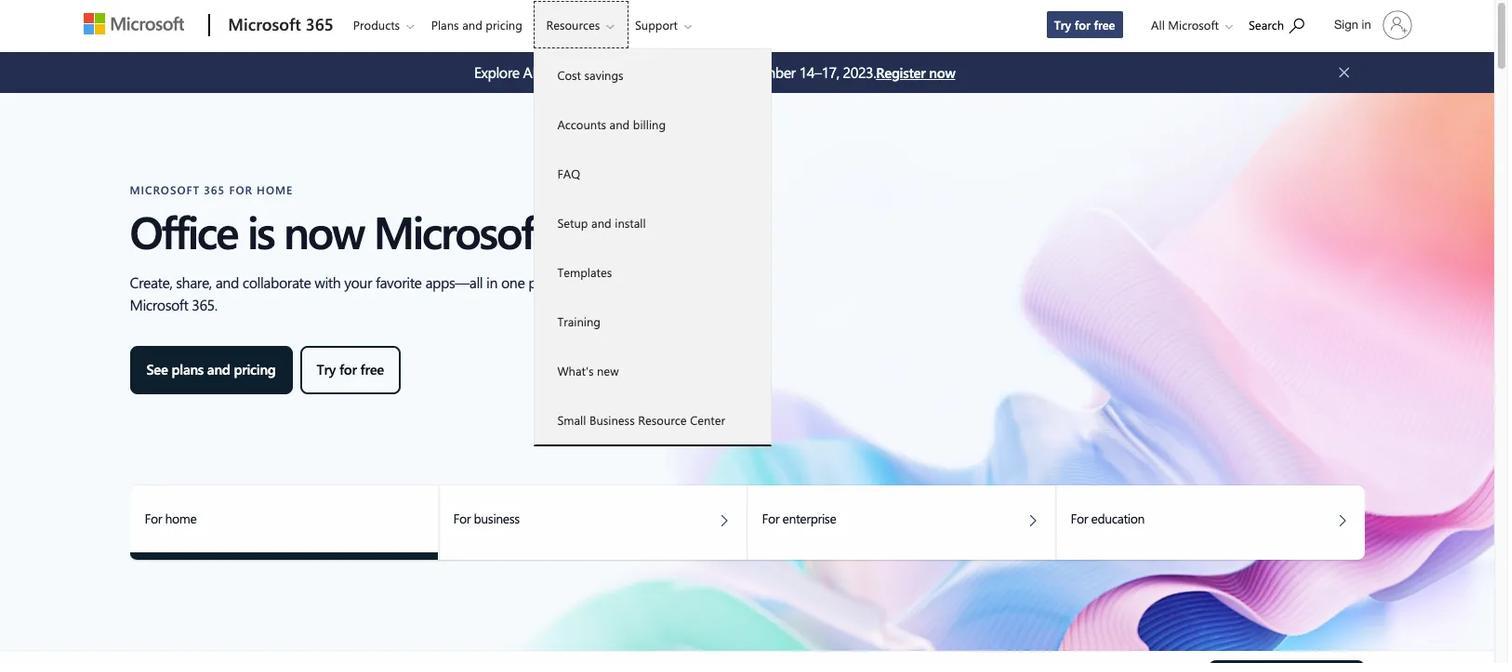 Task type: describe. For each thing, give the bounding box(es) containing it.
microsoft image
[[84, 13, 184, 34]]

microsoft 365
[[228, 13, 334, 35]]

small
[[558, 412, 586, 428]]

templates link
[[535, 247, 771, 297]]

and inside "button"
[[207, 360, 230, 379]]

accounts and billing link
[[535, 100, 771, 149]]

resource
[[638, 412, 687, 428]]

accounts
[[558, 116, 606, 132]]

what's new link
[[535, 346, 771, 395]]

and for accounts
[[610, 116, 630, 132]]

register
[[876, 63, 926, 82]]

is
[[247, 201, 274, 260]]

microsoft inside dropdown button
[[1168, 17, 1219, 33]]

sign in
[[1335, 18, 1372, 32]]

office is now microsoft 365
[[130, 201, 626, 260]]

training
[[558, 313, 601, 329]]

setup
[[558, 215, 588, 231]]

faq
[[558, 166, 580, 181]]

0 vertical spatial for
[[1075, 17, 1091, 33]]

new
[[597, 363, 619, 379]]

register now
[[876, 63, 956, 82]]

savings
[[585, 67, 624, 83]]

1 vertical spatial 365
[[558, 201, 626, 260]]

try for free inside try for free link
[[1054, 17, 1116, 33]]

pricing inside "button"
[[234, 360, 276, 379]]

small business resource center link
[[535, 395, 771, 445]]

cost savings
[[558, 67, 624, 83]]

0 horizontal spatial microsoft
[[228, 13, 301, 35]]

try for free inside the try for free button
[[317, 360, 384, 379]]

search
[[1249, 17, 1285, 33]]

Search search field
[[1240, 3, 1323, 45]]

office
[[130, 201, 237, 260]]

1 vertical spatial now
[[284, 201, 364, 260]]

what's new
[[558, 363, 619, 379]]

what's
[[558, 363, 594, 379]]

try for free link
[[1046, 10, 1124, 39]]



Task type: locate. For each thing, give the bounding box(es) containing it.
in
[[1362, 18, 1372, 32]]

1 vertical spatial for
[[339, 360, 357, 379]]

1 vertical spatial try for free
[[317, 360, 384, 379]]

sign in link
[[1323, 3, 1420, 47]]

1 horizontal spatial microsoft
[[374, 201, 548, 260]]

search button
[[1241, 3, 1313, 45]]

and for plans
[[462, 17, 483, 33]]

business
[[590, 412, 635, 428]]

products button
[[341, 1, 429, 48]]

0 vertical spatial now
[[929, 63, 956, 82]]

1 horizontal spatial try for free
[[1054, 17, 1116, 33]]

1 vertical spatial pricing
[[234, 360, 276, 379]]

free inside button
[[360, 360, 384, 379]]

cost savings link
[[535, 50, 771, 100]]

setup and install link
[[535, 198, 771, 247]]

0 vertical spatial try for free
[[1054, 17, 1116, 33]]

and inside "link"
[[592, 215, 612, 231]]

1 horizontal spatial 365
[[558, 201, 626, 260]]

plans
[[172, 360, 204, 379]]

faq link
[[535, 149, 771, 198]]

register now link
[[876, 62, 956, 83]]

microsoft 365 link
[[219, 1, 339, 51]]

now inside register now 'link'
[[929, 63, 956, 82]]

try inside try for free link
[[1054, 17, 1072, 33]]

see plans and pricing
[[146, 360, 276, 379]]

sign
[[1335, 18, 1359, 32]]

in page navigation element
[[55, 651, 1440, 663]]

1 horizontal spatial now
[[929, 63, 956, 82]]

0 horizontal spatial try
[[317, 360, 336, 379]]

try for free button
[[300, 346, 401, 394]]

0 vertical spatial 365
[[306, 13, 334, 35]]

microsoft
[[228, 13, 301, 35], [1168, 17, 1219, 33], [374, 201, 548, 260]]

0 vertical spatial pricing
[[486, 17, 523, 33]]

try inside button
[[317, 360, 336, 379]]

free
[[1094, 17, 1116, 33], [360, 360, 384, 379]]

for
[[1075, 17, 1091, 33], [339, 360, 357, 379]]

cost
[[558, 67, 581, 83]]

accounts and billing
[[558, 116, 666, 132]]

plans and pricing link
[[423, 1, 531, 46]]

0 horizontal spatial 365
[[306, 13, 334, 35]]

setup and install
[[558, 215, 646, 231]]

0 horizontal spatial now
[[284, 201, 364, 260]]

1 horizontal spatial pricing
[[486, 17, 523, 33]]

1 horizontal spatial for
[[1075, 17, 1091, 33]]

365 up templates
[[558, 201, 626, 260]]

0 horizontal spatial try for free
[[317, 360, 384, 379]]

see plans and pricing button
[[130, 346, 293, 394]]

training link
[[535, 297, 771, 346]]

support button
[[623, 1, 707, 48]]

plans
[[431, 17, 459, 33]]

try for free
[[1054, 17, 1116, 33], [317, 360, 384, 379]]

install
[[615, 215, 646, 231]]

plans and pricing
[[431, 17, 523, 33]]

products
[[353, 17, 400, 33]]

0 horizontal spatial pricing
[[234, 360, 276, 379]]

365 left products
[[306, 13, 334, 35]]

alert
[[474, 61, 876, 84]]

0 vertical spatial try
[[1054, 17, 1072, 33]]

templates
[[558, 264, 612, 280]]

1 horizontal spatial free
[[1094, 17, 1116, 33]]

see
[[146, 360, 168, 379]]

resources
[[546, 17, 600, 33]]

now right the register
[[929, 63, 956, 82]]

now
[[929, 63, 956, 82], [284, 201, 364, 260]]

billing
[[633, 116, 666, 132]]

365
[[306, 13, 334, 35], [558, 201, 626, 260]]

for inside button
[[339, 360, 357, 379]]

now right is
[[284, 201, 364, 260]]

resources button
[[534, 1, 629, 48]]

try
[[1054, 17, 1072, 33], [317, 360, 336, 379]]

1 vertical spatial try
[[317, 360, 336, 379]]

0 vertical spatial free
[[1094, 17, 1116, 33]]

and
[[462, 17, 483, 33], [610, 116, 630, 132], [592, 215, 612, 231], [207, 360, 230, 379]]

2 horizontal spatial microsoft
[[1168, 17, 1219, 33]]

all microsoft button
[[1137, 1, 1239, 48]]

center
[[690, 412, 726, 428]]

all microsoft
[[1152, 17, 1219, 33]]

0 horizontal spatial for
[[339, 360, 357, 379]]

small business resource center
[[558, 412, 726, 428]]

and for setup
[[592, 215, 612, 231]]

0 horizontal spatial free
[[360, 360, 384, 379]]

1 horizontal spatial try
[[1054, 17, 1072, 33]]

all
[[1152, 17, 1165, 33]]

pricing
[[486, 17, 523, 33], [234, 360, 276, 379]]

support
[[635, 17, 678, 33]]

1 vertical spatial free
[[360, 360, 384, 379]]



Task type: vqa. For each thing, say whether or not it's contained in the screenshot.
your to the left
no



